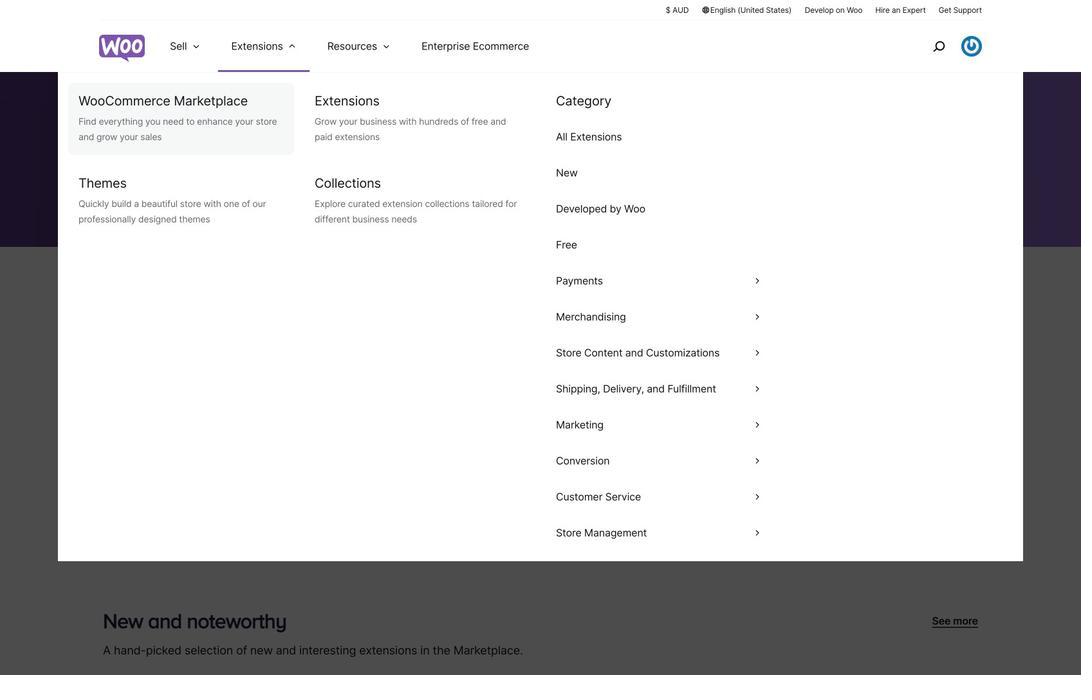 Task type: describe. For each thing, give the bounding box(es) containing it.
service navigation menu element
[[905, 25, 982, 67]]



Task type: locate. For each thing, give the bounding box(es) containing it.
search image
[[929, 36, 949, 57]]

None search field
[[99, 178, 421, 227]]

open account menu image
[[961, 36, 982, 57]]



